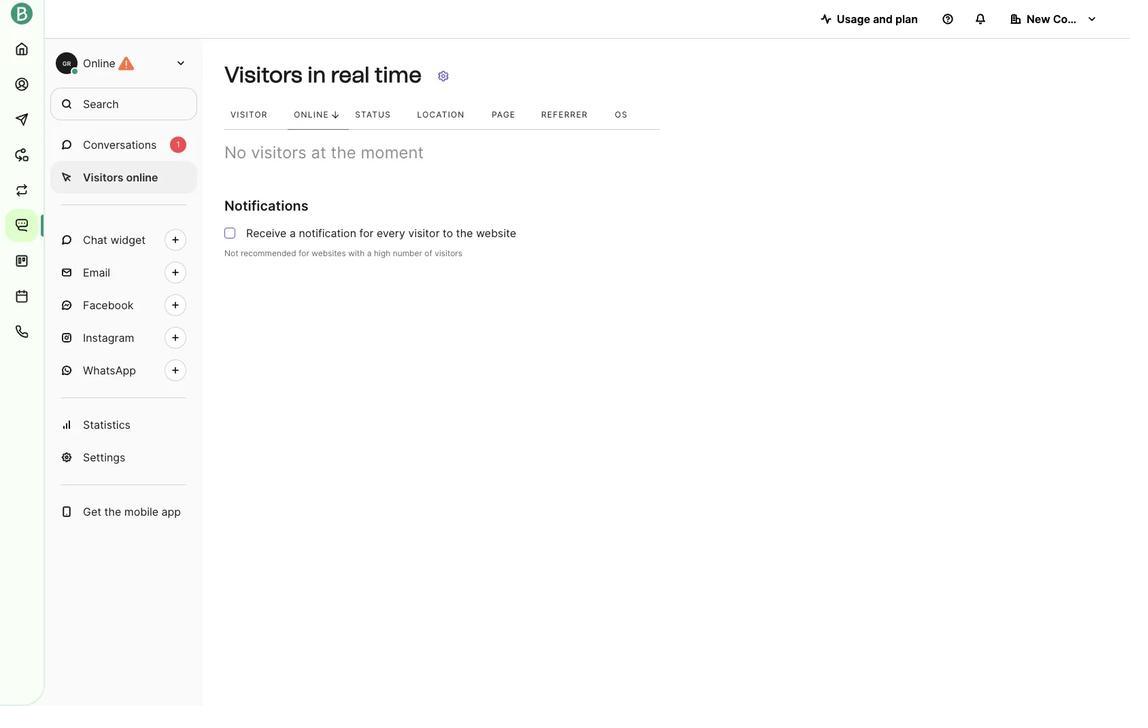 Task type: locate. For each thing, give the bounding box(es) containing it.
1 vertical spatial a
[[367, 248, 372, 259]]

whatsapp link
[[50, 354, 197, 387]]

visitors left at
[[251, 143, 307, 163]]

online
[[126, 171, 158, 184]]

online inside "button"
[[294, 110, 329, 120]]

0 horizontal spatial online
[[83, 56, 116, 70]]

moment
[[361, 143, 424, 163]]

visitors down to
[[435, 248, 463, 259]]

in
[[307, 62, 326, 88]]

the
[[331, 143, 356, 163], [456, 227, 473, 240], [104, 506, 121, 519]]

company
[[1054, 12, 1104, 26]]

1 vertical spatial visitors
[[83, 171, 124, 184]]

for
[[360, 227, 374, 240], [299, 248, 309, 259]]

the right get
[[104, 506, 121, 519]]

a right with
[[367, 248, 372, 259]]

status button
[[349, 101, 411, 130]]

visitors up visitor button
[[225, 62, 302, 88]]

0 horizontal spatial visitors
[[251, 143, 307, 163]]

no
[[225, 143, 247, 163]]

not
[[225, 248, 239, 259]]

1
[[176, 139, 180, 150]]

real
[[331, 62, 370, 88]]

for left websites
[[299, 248, 309, 259]]

1 vertical spatial online
[[294, 110, 329, 120]]

1 horizontal spatial a
[[367, 248, 372, 259]]

0 vertical spatial visitors
[[225, 62, 302, 88]]

page button
[[486, 101, 535, 130]]

1 vertical spatial visitors
[[435, 248, 463, 259]]

search link
[[50, 88, 197, 120]]

high
[[374, 248, 391, 259]]

time
[[375, 62, 422, 88]]

a
[[290, 227, 296, 240], [367, 248, 372, 259]]

visitor button
[[225, 101, 288, 130]]

2 horizontal spatial the
[[456, 227, 473, 240]]

chat
[[83, 233, 107, 247]]

2 vertical spatial the
[[104, 506, 121, 519]]

1 horizontal spatial for
[[360, 227, 374, 240]]

0 horizontal spatial visitors
[[83, 171, 124, 184]]

0 vertical spatial for
[[360, 227, 374, 240]]

0 vertical spatial a
[[290, 227, 296, 240]]

search
[[83, 97, 119, 111]]

1 horizontal spatial visitors
[[435, 248, 463, 259]]

to
[[443, 227, 453, 240]]

widget
[[111, 233, 146, 247]]

get the mobile app
[[83, 506, 181, 519]]

location
[[417, 110, 465, 120]]

online up at
[[294, 110, 329, 120]]

website
[[476, 227, 517, 240]]

for up with
[[360, 227, 374, 240]]

no visitors at the moment
[[225, 143, 424, 163]]

location button
[[411, 101, 486, 130]]

visitors
[[251, 143, 307, 163], [435, 248, 463, 259]]

notifications
[[225, 198, 309, 214]]

get
[[83, 506, 101, 519]]

visitors online
[[83, 171, 158, 184]]

1 horizontal spatial online
[[294, 110, 329, 120]]

visitors down conversations
[[83, 171, 124, 184]]

0 horizontal spatial a
[[290, 227, 296, 240]]

usage
[[837, 12, 871, 26]]

the right at
[[331, 143, 356, 163]]

1 vertical spatial for
[[299, 248, 309, 259]]

1 horizontal spatial visitors
[[225, 62, 302, 88]]

online
[[83, 56, 116, 70], [294, 110, 329, 120]]

visitor
[[409, 227, 440, 240]]

chat widget link
[[50, 224, 197, 256]]

1 horizontal spatial the
[[331, 143, 356, 163]]

the right to
[[456, 227, 473, 240]]

0 vertical spatial visitors
[[251, 143, 307, 163]]

referrer button
[[535, 101, 609, 130]]

plan
[[896, 12, 918, 26]]

a right receive
[[290, 227, 296, 240]]

not recommended for websites with a high number of visitors
[[225, 248, 463, 259]]

every
[[377, 227, 405, 240]]

visitors for visitors in real time
[[225, 62, 302, 88]]

visitors
[[225, 62, 302, 88], [83, 171, 124, 184]]

online right gr
[[83, 56, 116, 70]]



Task type: vqa. For each thing, say whether or not it's contained in the screenshot.
'Email' image
no



Task type: describe. For each thing, give the bounding box(es) containing it.
whatsapp
[[83, 364, 136, 378]]

visitors in real time
[[225, 62, 422, 88]]

os
[[615, 110, 628, 120]]

with
[[349, 248, 365, 259]]

usage and plan
[[837, 12, 918, 26]]

receive
[[246, 227, 287, 240]]

websites
[[312, 248, 346, 259]]

new company button
[[1000, 5, 1109, 33]]

mobile
[[124, 506, 159, 519]]

0 horizontal spatial for
[[299, 248, 309, 259]]

0 vertical spatial the
[[331, 143, 356, 163]]

email link
[[50, 256, 197, 289]]

referrer
[[541, 110, 588, 120]]

statistics
[[83, 418, 131, 432]]

0 vertical spatial online
[[83, 56, 116, 70]]

conversations
[[83, 138, 157, 152]]

1 vertical spatial the
[[456, 227, 473, 240]]

notification
[[299, 227, 357, 240]]

at
[[311, 143, 326, 163]]

recommended
[[241, 248, 297, 259]]

new
[[1027, 12, 1051, 26]]

status
[[355, 110, 391, 120]]

of
[[425, 248, 433, 259]]

email
[[83, 266, 110, 280]]

settings link
[[50, 442, 197, 474]]

os button
[[609, 101, 647, 130]]

number
[[393, 248, 423, 259]]

app
[[162, 506, 181, 519]]

gr
[[62, 60, 71, 67]]

receive a notification for every visitor to the website
[[246, 227, 517, 240]]

online button
[[288, 101, 349, 130]]

facebook link
[[50, 289, 197, 322]]

0 horizontal spatial the
[[104, 506, 121, 519]]

instagram link
[[50, 322, 197, 354]]

usage and plan button
[[810, 5, 929, 33]]

settings
[[83, 451, 125, 465]]

instagram
[[83, 331, 134, 345]]

new company
[[1027, 12, 1104, 26]]

statistics link
[[50, 409, 197, 442]]

chat widget
[[83, 233, 146, 247]]

get the mobile app link
[[50, 496, 197, 529]]

visitors online link
[[50, 161, 197, 194]]

visitors for visitors online
[[83, 171, 124, 184]]

page
[[492, 110, 516, 120]]

facebook
[[83, 299, 134, 312]]

visitor
[[231, 110, 268, 120]]

and
[[873, 12, 893, 26]]



